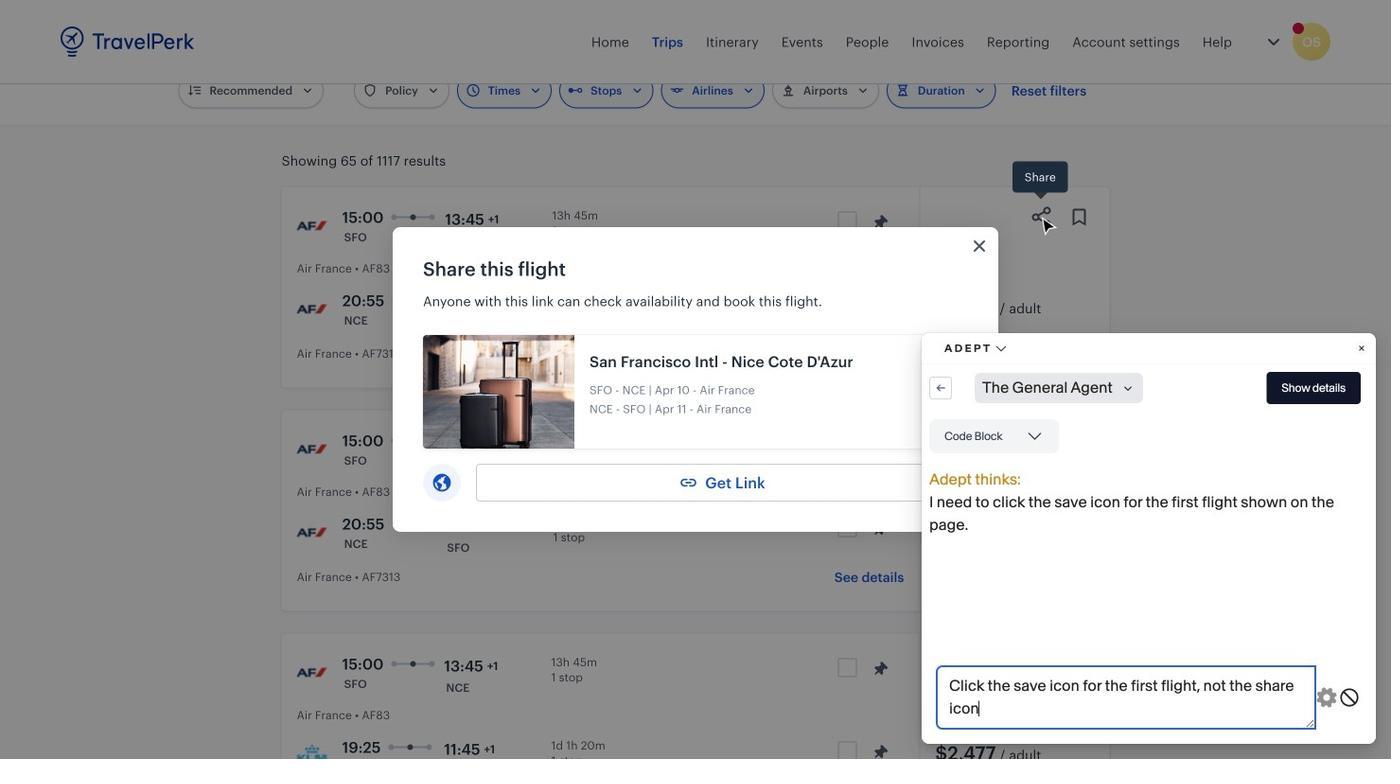 Task type: vqa. For each thing, say whether or not it's contained in the screenshot.
from SEARCH FIELD
no



Task type: describe. For each thing, give the bounding box(es) containing it.
2 air france image from the top
[[297, 516, 327, 547]]

1 air france image from the top
[[297, 433, 327, 463]]

3 air france image from the top
[[297, 657, 327, 687]]

modalheader element
[[393, 227, 999, 280]]



Task type: locate. For each thing, give the bounding box(es) containing it.
1 vertical spatial air france image
[[297, 293, 327, 323]]

air france image
[[297, 433, 327, 463], [297, 516, 327, 547]]

modalbody element
[[393, 280, 999, 532]]

1 vertical spatial air france image
[[297, 516, 327, 547]]

2 air france image from the top
[[297, 293, 327, 323]]

0 vertical spatial air france image
[[297, 433, 327, 463]]

air france image
[[297, 210, 327, 240], [297, 293, 327, 323], [297, 657, 327, 687]]

1 air france image from the top
[[297, 210, 327, 240]]

Depart field
[[745, 23, 947, 53]]

Return field
[[995, 23, 1197, 53]]

klm royal dutch airlines image
[[297, 740, 327, 759]]

2 vertical spatial air france image
[[297, 657, 327, 687]]

0 vertical spatial air france image
[[297, 210, 327, 240]]

To search field
[[488, 23, 680, 53]]

tooltip
[[1013, 161, 1068, 202]]



